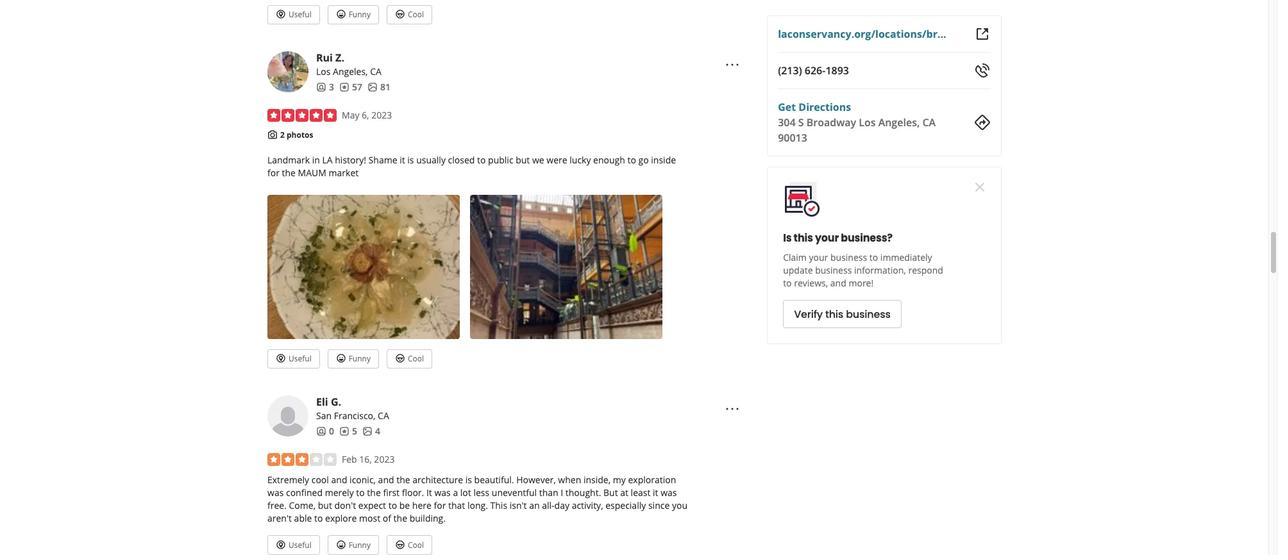 Task type: describe. For each thing, give the bounding box(es) containing it.
eli g. link
[[316, 396, 341, 410]]

24 external link v2 image
[[975, 26, 991, 42]]

maum
[[298, 167, 327, 179]]

16 friends v2 image
[[316, 427, 327, 437]]

it
[[427, 487, 432, 499]]

extremely
[[268, 474, 309, 487]]

most
[[359, 513, 381, 525]]

claim
[[783, 252, 807, 264]]

useful for 16 useful v2 image
[[289, 540, 312, 551]]

rui z. link
[[316, 51, 345, 65]]

angeles, inside get directions 304 s broadway los angeles, ca 90013
[[878, 115, 920, 130]]

less
[[474, 487, 490, 499]]

merely
[[325, 487, 354, 499]]

least
[[631, 487, 651, 499]]

it inside landmark in la history! shame it is usually closed to public but we were lucky enough to go inside for the maum market
[[400, 154, 405, 166]]

is inside landmark in la history! shame it is usually closed to public but we were lucky enough to go inside for the maum market
[[408, 154, 414, 166]]

market
[[329, 167, 359, 179]]

cool for 16 cool v2 "icon" for funny button for third useful button from the bottom of the page
[[408, 9, 424, 20]]

s
[[798, 115, 804, 130]]

304
[[778, 115, 796, 130]]

that
[[448, 500, 465, 512]]

the right of
[[394, 513, 407, 525]]

may
[[342, 109, 360, 121]]

is
[[783, 231, 792, 246]]

day
[[555, 500, 570, 512]]

close image
[[973, 179, 988, 195]]

16 useful v2 image for third useful button from the bottom of the page
[[276, 9, 286, 19]]

3 useful button from the top
[[268, 536, 320, 556]]

626-
[[805, 64, 826, 78]]

reviews element for eli g.
[[339, 426, 357, 438]]

exploration
[[628, 474, 676, 487]]

come,
[[289, 500, 316, 512]]

when
[[558, 474, 581, 487]]

1 horizontal spatial and
[[378, 474, 394, 487]]

24 phone v2 image
[[975, 63, 991, 78]]

funny for funny button for first useful button from the bottom of the page's 16 funny v2 icon
[[349, 540, 371, 551]]

cool for 2nd useful button from the bottom's funny button 16 cool v2 "icon"
[[408, 354, 424, 364]]

be
[[400, 500, 410, 512]]

explore
[[325, 513, 357, 525]]

confined
[[286, 487, 323, 499]]

1 useful button from the top
[[268, 5, 320, 25]]

cool
[[312, 474, 329, 487]]

broadway
[[807, 115, 856, 130]]

thought.
[[566, 487, 601, 499]]

2 photos link
[[280, 130, 313, 141]]

iconic,
[[350, 474, 376, 487]]

go
[[639, 154, 649, 166]]

all-
[[542, 500, 555, 512]]

3
[[329, 81, 334, 93]]

to up information,
[[870, 252, 878, 264]]

expect
[[359, 500, 386, 512]]

funny button for 2nd useful button from the bottom
[[328, 349, 379, 369]]

2023 for g.
[[374, 454, 395, 466]]

inside
[[651, 154, 676, 166]]

francisco,
[[334, 410, 376, 422]]

57
[[352, 81, 362, 93]]

(213)
[[778, 64, 802, 78]]

at
[[621, 487, 629, 499]]

this
[[491, 500, 508, 512]]

to down iconic,
[[356, 487, 365, 499]]

first
[[383, 487, 400, 499]]

81
[[380, 81, 391, 93]]

to down update
[[783, 277, 792, 289]]

in
[[312, 154, 320, 166]]

rui
[[316, 51, 333, 65]]

of
[[383, 513, 391, 525]]

but inside extremely cool and iconic, and the architecture is beautiful. however, when inside, my exploration was confined merely to the first floor. it was a lot less uneventful than i thought. but at least it was free. come, but don't expect to be here for that long. this isn't an all-day activity, especially since you aren't able to explore most of the building.
[[318, 500, 332, 512]]

for inside landmark in la history! shame it is usually closed to public but we were lucky enough to go inside for the maum market
[[268, 167, 280, 179]]

to left go
[[628, 154, 636, 166]]

business?
[[841, 231, 893, 246]]

la
[[322, 154, 333, 166]]

for inside extremely cool and iconic, and the architecture is beautiful. however, when inside, my exploration was confined merely to the first floor. it was a lot less uneventful than i thought. but at least it was free. come, but don't expect to be here for that long. this isn't an all-day activity, especially since you aren't able to explore most of the building.
[[434, 500, 446, 512]]

0
[[329, 426, 334, 438]]

beautiful.
[[475, 474, 514, 487]]

we
[[532, 154, 545, 166]]

funny for 16 funny v2 icon related to funny button for third useful button from the bottom of the page
[[349, 9, 371, 20]]

immediately
[[880, 252, 932, 264]]

24 directions v2 image
[[975, 115, 991, 130]]

photos element for rui z.
[[368, 81, 391, 94]]

but inside landmark in la history! shame it is usually closed to public but we were lucky enough to go inside for the maum market
[[516, 154, 530, 166]]

z.
[[336, 51, 345, 65]]

free.
[[268, 500, 287, 512]]

and inside is this your business? claim your business to immediately update business information, respond to reviews, and more!
[[830, 277, 846, 289]]

aren't
[[268, 513, 292, 525]]

menu image
[[725, 402, 740, 417]]

rui z. los angeles, ca
[[316, 51, 382, 78]]

to left public
[[477, 154, 486, 166]]

eli
[[316, 396, 328, 410]]

16 photos v2 image for eli g.
[[362, 427, 373, 437]]

photo of eli g. image
[[268, 396, 309, 437]]

16 friends v2 image
[[316, 82, 327, 92]]

4
[[375, 426, 380, 438]]

were
[[547, 154, 568, 166]]

uneventful
[[492, 487, 537, 499]]

photo of rui z. image
[[268, 52, 309, 93]]

is inside extremely cool and iconic, and the architecture is beautiful. however, when inside, my exploration was confined merely to the first floor. it was a lot less uneventful than i thought. but at least it was free. come, but don't expect to be here for that long. this isn't an all-day activity, especially since you aren't able to explore most of the building.
[[466, 474, 472, 487]]

get directions 304 s broadway los angeles, ca 90013
[[778, 100, 936, 145]]

16 funny v2 image
[[336, 354, 346, 364]]

get directions link
[[778, 100, 851, 114]]

laconservancy.org/locations/br…
[[778, 27, 946, 41]]

(213) 626-1893
[[778, 64, 849, 78]]

lot
[[461, 487, 471, 499]]

feb
[[342, 454, 357, 466]]

g.
[[331, 396, 341, 410]]

16 review v2 image
[[339, 82, 350, 92]]

reviews,
[[794, 277, 828, 289]]

photos
[[287, 130, 313, 141]]

isn't
[[510, 500, 527, 512]]

an
[[529, 500, 540, 512]]

reviews element for rui z.
[[339, 81, 362, 94]]

5
[[352, 426, 357, 438]]

angeles, inside rui z. los angeles, ca
[[333, 66, 368, 78]]

lucky
[[570, 154, 591, 166]]

may 6, 2023
[[342, 109, 392, 121]]

the up floor.
[[397, 474, 410, 487]]

to right able
[[314, 513, 323, 525]]



Task type: locate. For each thing, give the bounding box(es) containing it.
it right "shame"
[[400, 154, 405, 166]]

1 vertical spatial is
[[466, 474, 472, 487]]

1 vertical spatial reviews element
[[339, 426, 357, 438]]

your right claim
[[809, 252, 828, 264]]

1 vertical spatial funny
[[349, 354, 371, 364]]

cool button
[[387, 5, 433, 25], [387, 349, 433, 369], [387, 536, 433, 556]]

business up reviews, on the right
[[815, 264, 852, 277]]

1 friends element from the top
[[316, 81, 334, 94]]

2 vertical spatial ca
[[378, 410, 389, 422]]

was up since
[[661, 487, 677, 499]]

ca for rui z.
[[370, 66, 382, 78]]

friends element containing 0
[[316, 426, 334, 438]]

verify this business button
[[783, 300, 902, 328]]

0 vertical spatial this
[[794, 231, 813, 246]]

2023 for z.
[[372, 109, 392, 121]]

laconservancy.org/locations/br… link
[[778, 27, 946, 41]]

but left we
[[516, 154, 530, 166]]

useful button
[[268, 5, 320, 25], [268, 349, 320, 369], [268, 536, 320, 556]]

extremely cool and iconic, and the architecture is beautiful. however, when inside, my exploration was confined merely to the first floor. it was a lot less uneventful than i thought. but at least it was free. come, but don't expect to be here for that long. this isn't an all-day activity, especially since you aren't able to explore most of the building.
[[268, 474, 688, 525]]

business down the more!
[[846, 307, 891, 322]]

2023
[[372, 109, 392, 121], [374, 454, 395, 466]]

1 horizontal spatial was
[[435, 487, 451, 499]]

directions
[[799, 100, 851, 114]]

friends element for eli
[[316, 426, 334, 438]]

ca for eli g.
[[378, 410, 389, 422]]

ca up 4
[[378, 410, 389, 422]]

2 16 funny v2 image from the top
[[336, 540, 346, 551]]

verify this business
[[794, 307, 891, 322]]

0 horizontal spatial this
[[794, 231, 813, 246]]

your
[[815, 231, 839, 246], [809, 252, 828, 264]]

funny button up z.
[[328, 5, 379, 25]]

you
[[672, 500, 688, 512]]

1 vertical spatial ca
[[923, 115, 936, 130]]

funny
[[349, 9, 371, 20], [349, 354, 371, 364], [349, 540, 371, 551]]

16 cool v2 image for funny button for third useful button from the bottom of the page
[[395, 9, 405, 19]]

2 photos
[[280, 130, 313, 141]]

16 photos v2 image for rui z.
[[368, 82, 378, 92]]

and up first
[[378, 474, 394, 487]]

long.
[[468, 500, 488, 512]]

1 vertical spatial 16 useful v2 image
[[276, 354, 286, 364]]

0 horizontal spatial for
[[268, 167, 280, 179]]

but
[[604, 487, 618, 499]]

16 funny v2 image up z.
[[336, 9, 346, 19]]

funny button
[[328, 5, 379, 25], [328, 349, 379, 369], [328, 536, 379, 556]]

0 vertical spatial 16 cool v2 image
[[395, 9, 405, 19]]

business inside "button"
[[846, 307, 891, 322]]

and left the more!
[[830, 277, 846, 289]]

funny right 16 funny v2 image at the bottom left of the page
[[349, 354, 371, 364]]

16 useful v2 image up "photo of eli g."
[[276, 354, 286, 364]]

1 vertical spatial 16 cool v2 image
[[395, 354, 405, 364]]

here
[[412, 500, 432, 512]]

the down landmark
[[282, 167, 296, 179]]

0 vertical spatial it
[[400, 154, 405, 166]]

2 horizontal spatial and
[[830, 277, 846, 289]]

the up expect
[[367, 487, 381, 499]]

but down merely
[[318, 500, 332, 512]]

16 photos v2 image
[[368, 82, 378, 92], [362, 427, 373, 437]]

funny up rui z. los angeles, ca
[[349, 9, 371, 20]]

1 vertical spatial it
[[653, 487, 659, 499]]

16 useful v2 image
[[276, 9, 286, 19], [276, 354, 286, 364]]

it up since
[[653, 487, 659, 499]]

3 useful from the top
[[289, 540, 312, 551]]

1 vertical spatial 16 funny v2 image
[[336, 540, 346, 551]]

3 16 cool v2 image from the top
[[395, 540, 405, 551]]

feb 16, 2023
[[342, 454, 395, 466]]

funny for 16 funny v2 image at the bottom left of the page
[[349, 354, 371, 364]]

information,
[[854, 264, 906, 277]]

your right is
[[815, 231, 839, 246]]

was left a
[[435, 487, 451, 499]]

2 vertical spatial useful
[[289, 540, 312, 551]]

0 vertical spatial useful button
[[268, 5, 320, 25]]

1 vertical spatial angeles,
[[878, 115, 920, 130]]

2 funny from the top
[[349, 354, 371, 364]]

is left usually
[[408, 154, 414, 166]]

cool
[[408, 9, 424, 20], [408, 354, 424, 364], [408, 540, 424, 551]]

cool button for funny button for third useful button from the bottom of the page
[[387, 5, 433, 25]]

0 vertical spatial 16 useful v2 image
[[276, 9, 286, 19]]

3 cool from the top
[[408, 540, 424, 551]]

2 16 useful v2 image from the top
[[276, 354, 286, 364]]

this right verify
[[825, 307, 843, 322]]

0 vertical spatial 2023
[[372, 109, 392, 121]]

0 vertical spatial funny
[[349, 9, 371, 20]]

able
[[294, 513, 312, 525]]

1 16 funny v2 image from the top
[[336, 9, 346, 19]]

architecture
[[413, 474, 463, 487]]

reviews element containing 5
[[339, 426, 357, 438]]

3 funny button from the top
[[328, 536, 379, 556]]

is
[[408, 154, 414, 166], [466, 474, 472, 487]]

16 funny v2 image for funny button for first useful button from the bottom of the page
[[336, 540, 346, 551]]

this for your
[[794, 231, 813, 246]]

funny button up g.
[[328, 349, 379, 369]]

for
[[268, 167, 280, 179], [434, 500, 446, 512]]

0 vertical spatial ca
[[370, 66, 382, 78]]

1 vertical spatial funny button
[[328, 349, 379, 369]]

1 was from the left
[[268, 487, 284, 499]]

0 horizontal spatial but
[[318, 500, 332, 512]]

this
[[794, 231, 813, 246], [825, 307, 843, 322]]

16 photos v2 image left 4
[[362, 427, 373, 437]]

1 horizontal spatial is
[[466, 474, 472, 487]]

2 cool button from the top
[[387, 349, 433, 369]]

to left be
[[389, 500, 397, 512]]

0 vertical spatial los
[[316, 66, 331, 78]]

friends element down san
[[316, 426, 334, 438]]

is this your business? claim your business to immediately update business information, respond to reviews, and more!
[[783, 231, 943, 289]]

i
[[561, 487, 563, 499]]

2 cool from the top
[[408, 354, 424, 364]]

16 funny v2 image
[[336, 9, 346, 19], [336, 540, 346, 551]]

los right broadway
[[859, 115, 876, 130]]

useful up photo of rui z.
[[289, 9, 312, 20]]

16 funny v2 image for funny button for third useful button from the bottom of the page
[[336, 9, 346, 19]]

1 16 cool v2 image from the top
[[395, 9, 405, 19]]

5 star rating image
[[268, 109, 337, 122]]

1 useful from the top
[[289, 9, 312, 20]]

0 vertical spatial reviews element
[[339, 81, 362, 94]]

1 16 useful v2 image from the top
[[276, 9, 286, 19]]

photos element right 5
[[362, 426, 380, 438]]

ca inside the eli g. san francisco, ca
[[378, 410, 389, 422]]

1 cool from the top
[[408, 9, 424, 20]]

menu image
[[725, 57, 740, 73]]

2 vertical spatial funny button
[[328, 536, 379, 556]]

this inside is this your business? claim your business to immediately update business information, respond to reviews, and more!
[[794, 231, 813, 246]]

16,
[[359, 454, 372, 466]]

useful for 16 useful v2 icon for third useful button from the bottom of the page
[[289, 9, 312, 20]]

this right is
[[794, 231, 813, 246]]

photos element
[[368, 81, 391, 94], [362, 426, 380, 438]]

16 useful v2 image up photo of rui z.
[[276, 9, 286, 19]]

photos element containing 81
[[368, 81, 391, 94]]

landmark
[[268, 154, 310, 166]]

since
[[649, 500, 670, 512]]

16 funny v2 image down explore
[[336, 540, 346, 551]]

photos element for eli g.
[[362, 426, 380, 438]]

ca inside get directions 304 s broadway los angeles, ca 90013
[[923, 115, 936, 130]]

0 vertical spatial 16 funny v2 image
[[336, 9, 346, 19]]

0 horizontal spatial is
[[408, 154, 414, 166]]

16 cool v2 image for funny button for first useful button from the bottom of the page
[[395, 540, 405, 551]]

funny down most
[[349, 540, 371, 551]]

1 horizontal spatial angeles,
[[878, 115, 920, 130]]

ca inside rui z. los angeles, ca
[[370, 66, 382, 78]]

3 star rating image
[[268, 454, 337, 467]]

2 vertical spatial cool
[[408, 540, 424, 551]]

reviews element
[[339, 81, 362, 94], [339, 426, 357, 438]]

0 vertical spatial business
[[831, 252, 867, 264]]

16 photos v2 image left 81
[[368, 82, 378, 92]]

1 vertical spatial but
[[318, 500, 332, 512]]

1 horizontal spatial for
[[434, 500, 446, 512]]

useful button left 16 funny v2 image at the bottom left of the page
[[268, 349, 320, 369]]

0 horizontal spatial los
[[316, 66, 331, 78]]

1 vertical spatial useful
[[289, 354, 312, 364]]

it inside extremely cool and iconic, and the architecture is beautiful. however, when inside, my exploration was confined merely to the first floor. it was a lot less uneventful than i thought. but at least it was free. come, but don't expect to be here for that long. this isn't an all-day activity, especially since you aren't able to explore most of the building.
[[653, 487, 659, 499]]

for down landmark
[[268, 167, 280, 179]]

1 vertical spatial this
[[825, 307, 843, 322]]

friends element left 16 review v2 icon
[[316, 81, 334, 94]]

and up merely
[[331, 474, 347, 487]]

1 vertical spatial friends element
[[316, 426, 334, 438]]

1 vertical spatial cool button
[[387, 349, 433, 369]]

0 horizontal spatial and
[[331, 474, 347, 487]]

0 vertical spatial useful
[[289, 9, 312, 20]]

this for business
[[825, 307, 843, 322]]

1 vertical spatial useful button
[[268, 349, 320, 369]]

ca left 24 directions v2 icon
[[923, 115, 936, 130]]

was
[[268, 487, 284, 499], [435, 487, 451, 499], [661, 487, 677, 499]]

friends element
[[316, 81, 334, 94], [316, 426, 334, 438]]

however,
[[517, 474, 556, 487]]

0 vertical spatial your
[[815, 231, 839, 246]]

2 vertical spatial funny
[[349, 540, 371, 551]]

than
[[539, 487, 559, 499]]

1893
[[826, 64, 849, 78]]

2 funny button from the top
[[328, 349, 379, 369]]

2023 right the 16,
[[374, 454, 395, 466]]

funny button for first useful button from the bottom of the page
[[328, 536, 379, 556]]

update
[[783, 264, 813, 277]]

more!
[[849, 277, 874, 289]]

inside,
[[584, 474, 611, 487]]

respond
[[908, 264, 943, 277]]

business down the "business?"
[[831, 252, 867, 264]]

0 horizontal spatial it
[[400, 154, 405, 166]]

0 vertical spatial for
[[268, 167, 280, 179]]

1 vertical spatial cool
[[408, 354, 424, 364]]

0 vertical spatial funny button
[[328, 5, 379, 25]]

shame
[[369, 154, 398, 166]]

angeles,
[[333, 66, 368, 78], [878, 115, 920, 130]]

los inside rui z. los angeles, ca
[[316, 66, 331, 78]]

0 vertical spatial cool button
[[387, 5, 433, 25]]

cool button for funny button for first useful button from the bottom of the page
[[387, 536, 433, 556]]

2 vertical spatial 16 cool v2 image
[[395, 540, 405, 551]]

2 vertical spatial cool button
[[387, 536, 433, 556]]

history!
[[335, 154, 366, 166]]

0 vertical spatial 16 photos v2 image
[[368, 82, 378, 92]]

my
[[613, 474, 626, 487]]

2
[[280, 130, 285, 141]]

landmark in la history! shame it is usually closed to public but we were lucky enough to go inside for the maum market
[[268, 154, 676, 179]]

2 useful button from the top
[[268, 349, 320, 369]]

reviews element right 0
[[339, 426, 357, 438]]

building.
[[410, 513, 446, 525]]

useful button up rui
[[268, 5, 320, 25]]

0 vertical spatial cool
[[408, 9, 424, 20]]

los down rui
[[316, 66, 331, 78]]

1 vertical spatial for
[[434, 500, 446, 512]]

useful button down able
[[268, 536, 320, 556]]

floor.
[[402, 487, 424, 499]]

cool button for 2nd useful button from the bottom's funny button
[[387, 349, 433, 369]]

but
[[516, 154, 530, 166], [318, 500, 332, 512]]

2 useful from the top
[[289, 354, 312, 364]]

photos element containing 4
[[362, 426, 380, 438]]

for left that
[[434, 500, 446, 512]]

funny button for third useful button from the bottom of the page
[[328, 5, 379, 25]]

usually
[[417, 154, 446, 166]]

1 funny button from the top
[[328, 5, 379, 25]]

2 16 cool v2 image from the top
[[395, 354, 405, 364]]

90013
[[778, 131, 807, 145]]

16 review v2 image
[[339, 427, 350, 437]]

3 was from the left
[[661, 487, 677, 499]]

2 vertical spatial useful button
[[268, 536, 320, 556]]

1 vertical spatial los
[[859, 115, 876, 130]]

1 funny from the top
[[349, 9, 371, 20]]

cool for 16 cool v2 "icon" for funny button for first useful button from the bottom of the page
[[408, 540, 424, 551]]

useful for 16 useful v2 icon related to 2nd useful button from the bottom
[[289, 354, 312, 364]]

this inside "button"
[[825, 307, 843, 322]]

6,
[[362, 109, 369, 121]]

0 vertical spatial angeles,
[[333, 66, 368, 78]]

1 vertical spatial business
[[815, 264, 852, 277]]

useful left 16 funny v2 image at the bottom left of the page
[[289, 354, 312, 364]]

is up lot
[[466, 474, 472, 487]]

1 horizontal spatial it
[[653, 487, 659, 499]]

1 vertical spatial 16 photos v2 image
[[362, 427, 373, 437]]

1 vertical spatial your
[[809, 252, 828, 264]]

1 vertical spatial 2023
[[374, 454, 395, 466]]

business
[[831, 252, 867, 264], [815, 264, 852, 277], [846, 307, 891, 322]]

0 horizontal spatial was
[[268, 487, 284, 499]]

0 vertical spatial friends element
[[316, 81, 334, 94]]

the inside landmark in la history! shame it is usually closed to public but we were lucky enough to go inside for the maum market
[[282, 167, 296, 179]]

3 cool button from the top
[[387, 536, 433, 556]]

2 friends element from the top
[[316, 426, 334, 438]]

los inside get directions 304 s broadway los angeles, ca 90013
[[859, 115, 876, 130]]

enough
[[594, 154, 625, 166]]

16 useful v2 image
[[276, 540, 286, 551]]

friends element containing 3
[[316, 81, 334, 94]]

2 vertical spatial business
[[846, 307, 891, 322]]

closed
[[448, 154, 475, 166]]

don't
[[335, 500, 356, 512]]

was up free.
[[268, 487, 284, 499]]

16 camera v2 image
[[268, 130, 278, 140]]

funny button down explore
[[328, 536, 379, 556]]

2 was from the left
[[435, 487, 451, 499]]

friends element for rui
[[316, 81, 334, 94]]

photos element right 57
[[368, 81, 391, 94]]

2 horizontal spatial was
[[661, 487, 677, 499]]

useful right 16 useful v2 image
[[289, 540, 312, 551]]

1 horizontal spatial this
[[825, 307, 843, 322]]

activity,
[[572, 500, 603, 512]]

0 vertical spatial photos element
[[368, 81, 391, 94]]

1 horizontal spatial but
[[516, 154, 530, 166]]

1 reviews element from the top
[[339, 81, 362, 94]]

0 horizontal spatial angeles,
[[333, 66, 368, 78]]

verify
[[794, 307, 823, 322]]

1 vertical spatial photos element
[[362, 426, 380, 438]]

0 vertical spatial is
[[408, 154, 414, 166]]

eli g. san francisco, ca
[[316, 396, 389, 422]]

3 funny from the top
[[349, 540, 371, 551]]

0 vertical spatial but
[[516, 154, 530, 166]]

reviews element containing 57
[[339, 81, 362, 94]]

1 horizontal spatial los
[[859, 115, 876, 130]]

16 useful v2 image for 2nd useful button from the bottom
[[276, 354, 286, 364]]

2 reviews element from the top
[[339, 426, 357, 438]]

1 cool button from the top
[[387, 5, 433, 25]]

a
[[453, 487, 458, 499]]

2023 right 6,
[[372, 109, 392, 121]]

16 cool v2 image for 2nd useful button from the bottom's funny button
[[395, 354, 405, 364]]

ca up 81
[[370, 66, 382, 78]]

reviews element right 3
[[339, 81, 362, 94]]

16 cool v2 image
[[395, 9, 405, 19], [395, 354, 405, 364], [395, 540, 405, 551]]

ca
[[370, 66, 382, 78], [923, 115, 936, 130], [378, 410, 389, 422]]

san
[[316, 410, 332, 422]]

get
[[778, 100, 796, 114]]



Task type: vqa. For each thing, say whether or not it's contained in the screenshot.
24 clock v2 IMAGE associated with Mobile Phone Accessories
no



